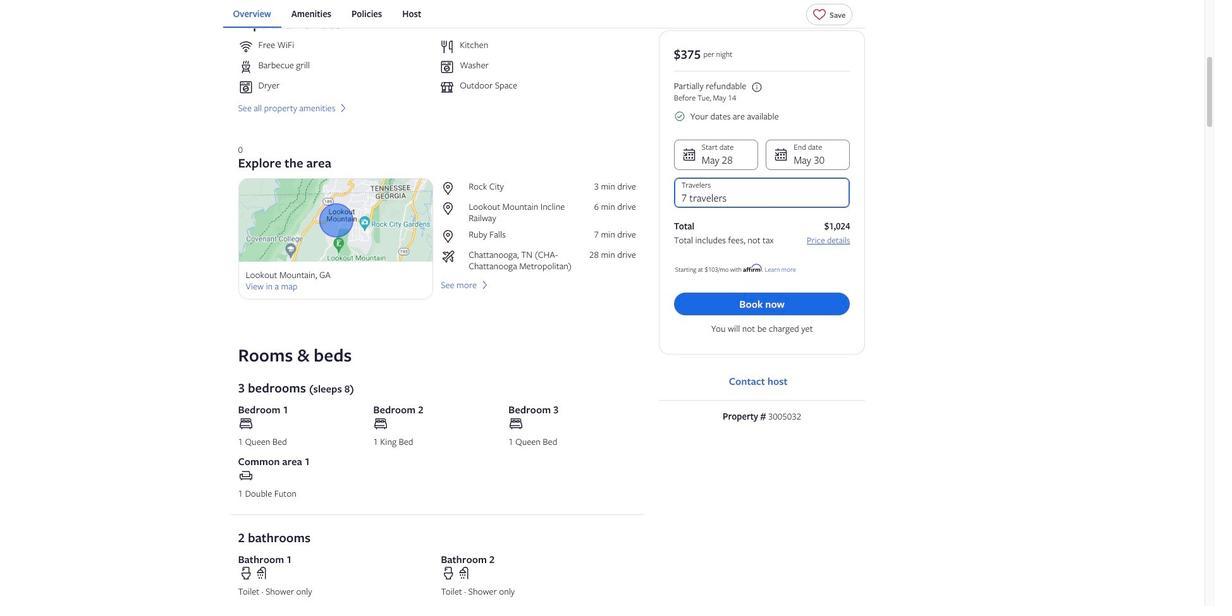 Task type: describe. For each thing, give the bounding box(es) containing it.
0 vertical spatial list
[[223, 0, 865, 28]]

airport image
[[441, 249, 464, 264]]

2 popular location image from the top
[[441, 229, 464, 244]]

0 horizontal spatial medium image
[[338, 102, 349, 114]]

popular location image
[[441, 181, 464, 196]]

1 vertical spatial list
[[441, 181, 636, 272]]

map image
[[238, 178, 433, 262]]

small image
[[674, 110, 685, 122]]

1 popular location image from the top
[[441, 201, 464, 216]]

1 horizontal spatial medium image
[[479, 280, 491, 291]]



Task type: locate. For each thing, give the bounding box(es) containing it.
medium image
[[338, 102, 349, 114], [479, 280, 491, 291]]

0 vertical spatial popular location image
[[441, 201, 464, 216]]

list item
[[238, 39, 435, 54], [440, 39, 636, 54], [238, 59, 435, 75], [440, 59, 636, 75], [238, 80, 435, 95], [440, 80, 636, 95]]

1 vertical spatial medium image
[[479, 280, 491, 291]]

popular location image up airport image
[[441, 229, 464, 244]]

popular location image down popular location image
[[441, 201, 464, 216]]

1 vertical spatial popular location image
[[441, 229, 464, 244]]

list
[[223, 0, 865, 28], [441, 181, 636, 272]]

popular location image
[[441, 201, 464, 216], [441, 229, 464, 244]]

0 vertical spatial medium image
[[338, 102, 349, 114]]



Task type: vqa. For each thing, say whether or not it's contained in the screenshot.
medium image
yes



